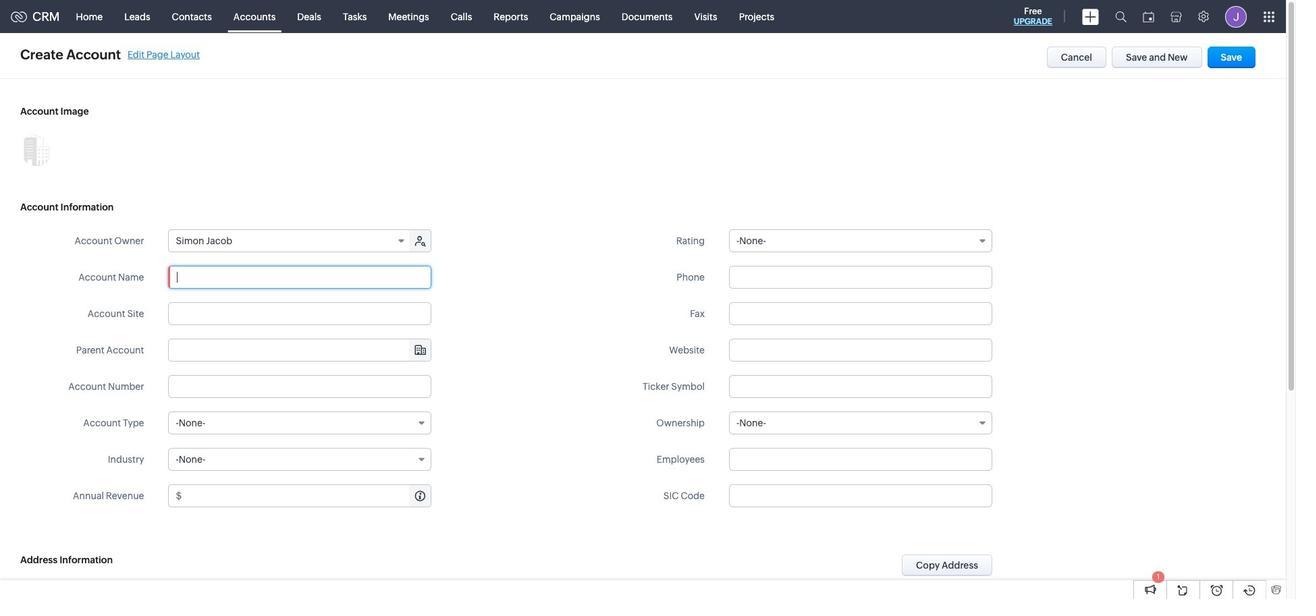 Task type: describe. For each thing, give the bounding box(es) containing it.
create menu image
[[1083, 8, 1100, 25]]

search image
[[1116, 11, 1127, 22]]

create menu element
[[1075, 0, 1108, 33]]

image image
[[20, 134, 53, 166]]

calendar image
[[1144, 11, 1155, 22]]



Task type: vqa. For each thing, say whether or not it's contained in the screenshot.
the Other Modules "field"
no



Task type: locate. For each thing, give the bounding box(es) containing it.
profile element
[[1218, 0, 1256, 33]]

profile image
[[1226, 6, 1248, 27]]

None text field
[[169, 266, 432, 289], [169, 303, 432, 326], [169, 340, 431, 361], [169, 376, 432, 399], [730, 376, 993, 399], [184, 486, 431, 507], [169, 266, 432, 289], [169, 303, 432, 326], [169, 340, 431, 361], [169, 376, 432, 399], [730, 376, 993, 399], [184, 486, 431, 507]]

None text field
[[730, 266, 993, 289], [730, 303, 993, 326], [730, 339, 993, 362], [730, 449, 993, 471], [730, 485, 993, 508], [730, 266, 993, 289], [730, 303, 993, 326], [730, 339, 993, 362], [730, 449, 993, 471], [730, 485, 993, 508]]

search element
[[1108, 0, 1136, 33]]

logo image
[[11, 11, 27, 22]]

None field
[[730, 230, 993, 253], [169, 230, 411, 252], [169, 340, 431, 361], [169, 412, 432, 435], [730, 412, 993, 435], [169, 449, 432, 471], [730, 230, 993, 253], [169, 230, 411, 252], [169, 340, 431, 361], [169, 412, 432, 435], [730, 412, 993, 435], [169, 449, 432, 471]]



